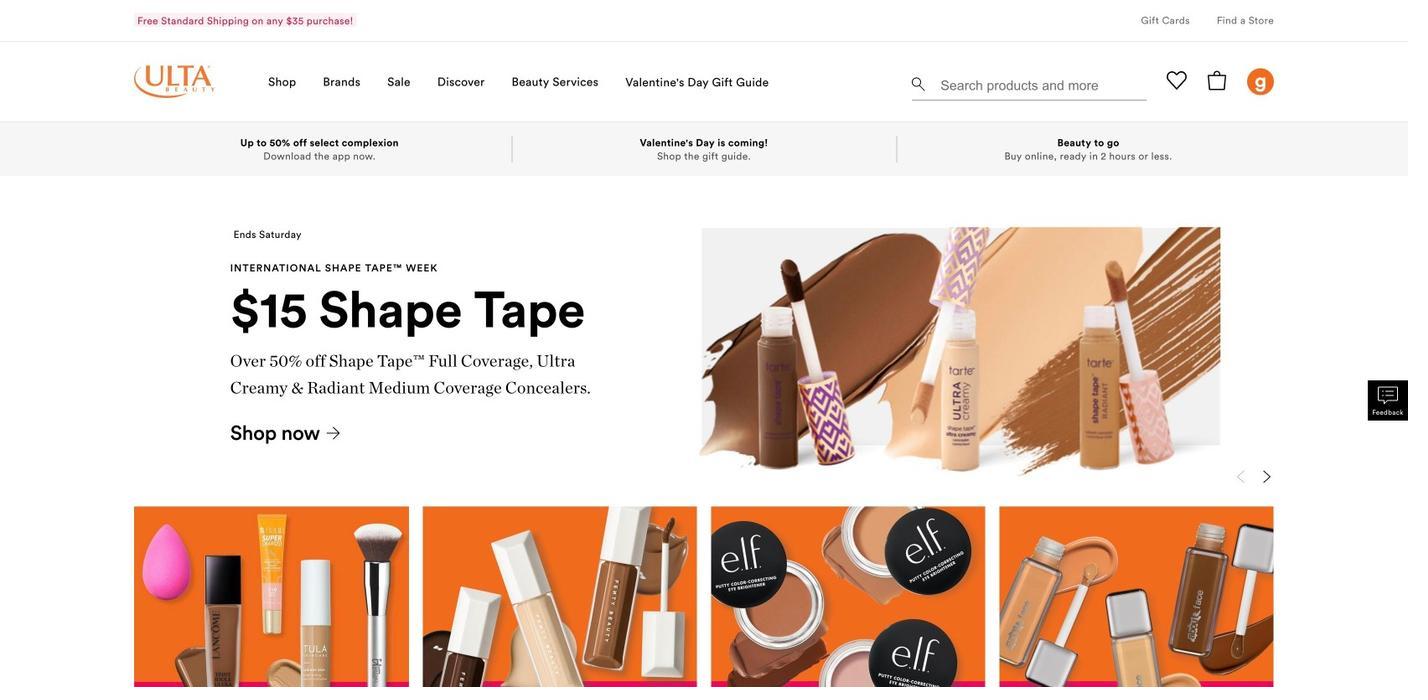 Task type: describe. For each thing, give the bounding box(es) containing it.
0 items in bag image
[[1207, 70, 1227, 90]]

previous slide image
[[1234, 470, 1247, 484]]

next slide image
[[1261, 470, 1274, 484]]

favorites icon image
[[1167, 70, 1187, 90]]



Task type: locate. For each thing, give the bounding box(es) containing it.
$15 shape tape full coverage, ultra creamy & radiant medium coverage concealers. image
[[615, 189, 1308, 480]]

None search field
[[912, 64, 1147, 104]]

region
[[134, 465, 1274, 687]]

Search products and more search field
[[939, 67, 1142, 97]]



Task type: vqa. For each thing, say whether or not it's contained in the screenshot.
$15 Shape Tape Full Coverage, Ultra Creamy & Radiant Medium Coverage Concealers. image
yes



